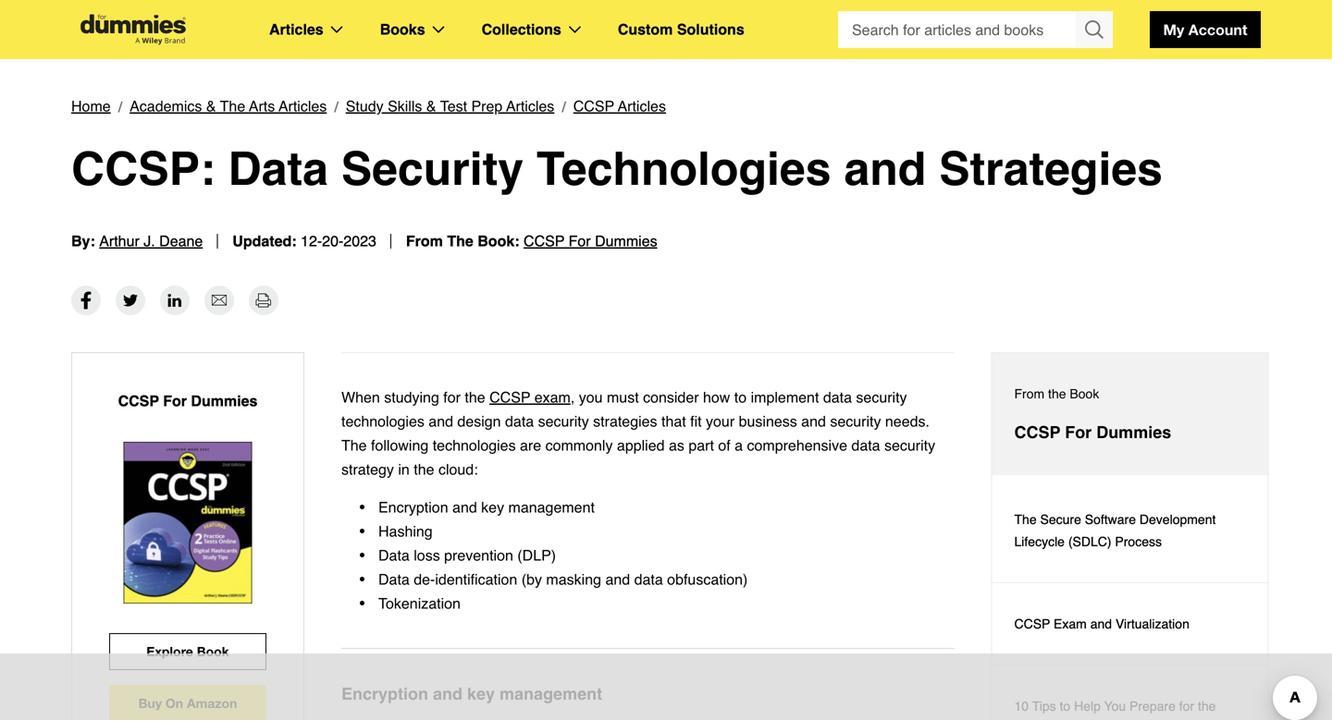 Task type: vqa. For each thing, say whether or not it's contained in the screenshot.
THE 'NEEDS.'
yes



Task type: describe. For each thing, give the bounding box(es) containing it.
study
[[346, 98, 384, 115]]

amazon
[[187, 696, 237, 712]]

logo image
[[71, 14, 195, 45]]

ccsp exam link
[[490, 389, 571, 406]]

20-
[[322, 233, 344, 250]]

virtualization
[[1116, 617, 1190, 632]]

(by
[[522, 571, 542, 589]]

account
[[1189, 21, 1248, 38]]

1 & from the left
[[206, 98, 216, 115]]

updated: 12-20-2023
[[233, 233, 377, 250]]

the inside 10 tips to help you prepare for the
[[1198, 700, 1216, 714]]

the inside the secure software development lifecycle (sdlc) process
[[1015, 513, 1037, 528]]

masking
[[546, 571, 602, 589]]

open book categories image
[[433, 26, 445, 33]]

custom solutions link
[[618, 18, 745, 42]]

0 horizontal spatial book
[[197, 645, 229, 660]]

technologies
[[537, 143, 832, 196]]

buy on amazon
[[138, 696, 237, 712]]

security up needs.
[[856, 389, 907, 406]]

tokenization
[[379, 596, 461, 613]]

strategy
[[341, 461, 394, 478]]

by: arthur j. deane
[[71, 233, 203, 250]]

obfuscation)
[[667, 571, 748, 589]]

open article categories image
[[331, 26, 343, 33]]

(dlp)
[[518, 547, 556, 565]]

10 tips to help you prepare for the
[[1015, 700, 1216, 721]]

and inside ccsp exam and virtualization link
[[1091, 617, 1112, 632]]

tips
[[1033, 700, 1057, 714]]

, you must consider how to implement data security technologies and design data security strategies that fit your business and security needs. the following technologies are commonly applied as part of a comprehensive data security strategy in the cloud:
[[341, 389, 936, 478]]

collections
[[482, 21, 562, 38]]

10
[[1015, 700, 1029, 714]]

arthur
[[99, 233, 140, 250]]

buy
[[138, 696, 162, 712]]

ccsp for dummies tab
[[993, 354, 1268, 476]]

custom solutions
[[618, 21, 745, 38]]

key for encryption and key management hashing data loss prevention (dlp) data de-identification (by masking and data obfuscation) tokenization
[[481, 499, 504, 516]]

book:
[[478, 233, 520, 250]]

as
[[669, 437, 685, 454]]

ccsp articles
[[574, 98, 666, 115]]

arts
[[249, 98, 275, 115]]

deane
[[159, 233, 203, 250]]

10 tips to help you prepare for the link
[[993, 666, 1268, 721]]

data inside encryption and key management hashing data loss prevention (dlp) data de-identification (by masking and data obfuscation) tokenization
[[634, 571, 663, 589]]

applied
[[617, 437, 665, 454]]

1 vertical spatial data
[[379, 547, 410, 565]]

0 vertical spatial technologies
[[341, 413, 425, 430]]

encryption for encryption and key management hashing data loss prevention (dlp) data de-identification (by masking and data obfuscation) tokenization
[[379, 499, 448, 516]]

1 vertical spatial dummies
[[191, 393, 258, 410]]

1 horizontal spatial technologies
[[433, 437, 516, 454]]

home link
[[71, 94, 111, 118]]

exam
[[535, 389, 571, 406]]

my
[[1164, 21, 1185, 38]]

exam
[[1054, 617, 1087, 632]]

security down needs.
[[885, 437, 936, 454]]

ccsp inside tab
[[1015, 423, 1061, 442]]

data right the comprehensive
[[852, 437, 881, 454]]

part
[[689, 437, 714, 454]]

lifecycle
[[1015, 535, 1065, 550]]

by:
[[71, 233, 95, 250]]

data down ccsp exam link
[[505, 413, 534, 430]]

management for encryption and key management
[[500, 685, 603, 704]]

articles right 'arts' in the left of the page
[[279, 98, 327, 115]]

when studying for the ccsp exam
[[341, 389, 571, 406]]

dummies inside tab
[[1097, 423, 1172, 442]]

are
[[520, 437, 542, 454]]

buy on amazon link
[[109, 686, 267, 721]]

0 vertical spatial data
[[228, 143, 328, 196]]

process
[[1116, 535, 1162, 550]]

articles left open article categories icon
[[269, 21, 324, 38]]

your
[[706, 413, 735, 430]]

Search for articles and books text field
[[838, 11, 1078, 48]]

ccsp for dummies inside tab
[[1015, 423, 1172, 442]]

prep
[[472, 98, 503, 115]]

book inside the ccsp for dummies tab
[[1070, 387, 1100, 402]]

study skills & test prep articles
[[346, 98, 555, 115]]

the left 'arts' in the left of the page
[[220, 98, 245, 115]]

that
[[662, 413, 686, 430]]

must
[[607, 389, 639, 406]]

books
[[380, 21, 425, 38]]

implement
[[751, 389, 819, 406]]

custom
[[618, 21, 673, 38]]

test
[[440, 98, 467, 115]]

the inside , you must consider how to implement data security technologies and design data security strategies that fit your business and security needs. the following technologies are commonly applied as part of a comprehensive data security strategy in the cloud:
[[341, 437, 367, 454]]

skills
[[388, 98, 422, 115]]

how
[[703, 389, 731, 406]]

my account link
[[1150, 11, 1261, 48]]

academics & the arts articles link
[[130, 94, 327, 118]]

secure
[[1041, 513, 1082, 528]]

needs.
[[886, 413, 930, 430]]

a
[[735, 437, 743, 454]]

solutions
[[677, 21, 745, 38]]

comprehensive
[[747, 437, 848, 454]]

the inside , you must consider how to implement data security technologies and design data security strategies that fit your business and security needs. the following technologies are commonly applied as part of a comprehensive data security strategy in the cloud:
[[414, 461, 435, 478]]



Task type: locate. For each thing, give the bounding box(es) containing it.
hashing
[[379, 523, 433, 540]]

ccsp: data security technologies and strategies
[[71, 143, 1163, 196]]

home
[[71, 98, 111, 115]]

0 vertical spatial from
[[406, 233, 443, 250]]

data
[[228, 143, 328, 196], [379, 547, 410, 565], [379, 571, 410, 589]]

prepare
[[1130, 700, 1176, 714]]

and
[[844, 143, 927, 196], [429, 413, 453, 430], [802, 413, 826, 430], [453, 499, 477, 516], [606, 571, 630, 589], [1091, 617, 1112, 632], [433, 685, 463, 704]]

0 horizontal spatial for
[[444, 389, 461, 406]]

academics & the arts articles
[[130, 98, 327, 115]]

technologies up following
[[341, 413, 425, 430]]

for
[[569, 233, 591, 250], [163, 393, 187, 410], [1065, 423, 1092, 442]]

key
[[481, 499, 504, 516], [467, 685, 495, 704]]

2 vertical spatial for
[[1065, 423, 1092, 442]]

1 horizontal spatial from
[[1015, 387, 1045, 402]]

of
[[718, 437, 731, 454]]

from for from the book: ccsp for dummies
[[406, 233, 443, 250]]

software
[[1085, 513, 1136, 528]]

(sdlc)
[[1069, 535, 1112, 550]]

explore
[[146, 645, 193, 660]]

articles
[[269, 21, 324, 38], [279, 98, 327, 115], [506, 98, 555, 115], [618, 98, 666, 115]]

study skills & test prep articles link
[[346, 94, 555, 118]]

& right academics
[[206, 98, 216, 115]]

to right 'tips'
[[1060, 700, 1071, 714]]

j.
[[144, 233, 155, 250]]

dummies
[[595, 233, 658, 250], [191, 393, 258, 410], [1097, 423, 1172, 442]]

1 horizontal spatial for
[[569, 233, 591, 250]]

2 vertical spatial data
[[379, 571, 410, 589]]

business
[[739, 413, 798, 430]]

identification
[[435, 571, 518, 589]]

the secure software development lifecycle (sdlc) process
[[1015, 513, 1216, 550]]

ccsp exam and virtualization
[[1015, 617, 1190, 632]]

for right prepare
[[1180, 700, 1195, 714]]

updated:
[[233, 233, 297, 250]]

2023
[[344, 233, 377, 250]]

management inside encryption and key management hashing data loss prevention (dlp) data de-identification (by masking and data obfuscation) tokenization
[[509, 499, 595, 516]]

0 horizontal spatial technologies
[[341, 413, 425, 430]]

from for from the book
[[1015, 387, 1045, 402]]

technologies
[[341, 413, 425, 430], [433, 437, 516, 454]]

my account
[[1164, 21, 1248, 38]]

the up lifecycle
[[1015, 513, 1037, 528]]

0 horizontal spatial ccsp for dummies
[[118, 393, 258, 410]]

1 horizontal spatial book
[[1070, 387, 1100, 402]]

0 vertical spatial for
[[569, 233, 591, 250]]

for inside tab
[[1065, 423, 1092, 442]]

ccsp:
[[71, 143, 215, 196]]

data right implement
[[824, 389, 852, 406]]

0 horizontal spatial for
[[163, 393, 187, 410]]

0 horizontal spatial from
[[406, 233, 443, 250]]

ccsp for dummies link
[[524, 233, 658, 250]]

you
[[1105, 700, 1126, 714]]

consider
[[643, 389, 699, 406]]

1 horizontal spatial for
[[1180, 700, 1195, 714]]

encryption for encryption and key management
[[341, 685, 428, 704]]

arthur j. deane link
[[99, 233, 203, 250]]

ccsp
[[574, 98, 615, 115], [524, 233, 565, 250], [490, 389, 531, 406], [118, 393, 159, 410], [1015, 423, 1061, 442], [1015, 617, 1051, 632]]

to inside 10 tips to help you prepare for the
[[1060, 700, 1071, 714]]

1 vertical spatial to
[[1060, 700, 1071, 714]]

1 vertical spatial ccsp for dummies
[[1015, 423, 1172, 442]]

when
[[341, 389, 380, 406]]

on
[[166, 696, 183, 712]]

1 horizontal spatial ccsp for dummies
[[1015, 423, 1172, 442]]

book image image
[[123, 442, 252, 604]]

1 horizontal spatial &
[[427, 98, 436, 115]]

open collections list image
[[569, 26, 581, 33]]

for inside 10 tips to help you prepare for the
[[1180, 700, 1195, 714]]

development
[[1140, 513, 1216, 528]]

following
[[371, 437, 429, 454]]

the up strategy
[[341, 437, 367, 454]]

from inside the ccsp for dummies tab
[[1015, 387, 1045, 402]]

12-
[[301, 233, 322, 250]]

1 vertical spatial technologies
[[433, 437, 516, 454]]

academics
[[130, 98, 202, 115]]

2 horizontal spatial dummies
[[1097, 423, 1172, 442]]

1 vertical spatial book
[[197, 645, 229, 660]]

to inside , you must consider how to implement data security technologies and design data security strategies that fit your business and security needs. the following technologies are commonly applied as part of a comprehensive data security strategy in the cloud:
[[735, 389, 747, 406]]

data left 'de-'
[[379, 571, 410, 589]]

1 vertical spatial for
[[1180, 700, 1195, 714]]

0 horizontal spatial &
[[206, 98, 216, 115]]

0 vertical spatial book
[[1070, 387, 1100, 402]]

de-
[[414, 571, 435, 589]]

articles up ccsp: data security technologies and strategies
[[618, 98, 666, 115]]

group
[[838, 11, 1113, 48]]

1 horizontal spatial to
[[1060, 700, 1071, 714]]

from the book
[[1015, 387, 1100, 402]]

design
[[458, 413, 501, 430]]

2 vertical spatial dummies
[[1097, 423, 1172, 442]]

&
[[206, 98, 216, 115], [427, 98, 436, 115]]

key for encryption and key management
[[467, 685, 495, 704]]

articles right prep
[[506, 98, 555, 115]]

& left the test
[[427, 98, 436, 115]]

technologies down design
[[433, 437, 516, 454]]

0 horizontal spatial to
[[735, 389, 747, 406]]

encryption
[[379, 499, 448, 516], [341, 685, 428, 704]]

management
[[509, 499, 595, 516], [500, 685, 603, 704]]

prevention
[[444, 547, 514, 565]]

1 vertical spatial management
[[500, 685, 603, 704]]

key inside encryption and key management hashing data loss prevention (dlp) data de-identification (by masking and data obfuscation) tokenization
[[481, 499, 504, 516]]

data down hashing
[[379, 547, 410, 565]]

1 vertical spatial for
[[163, 393, 187, 410]]

2 & from the left
[[427, 98, 436, 115]]

strategies
[[940, 143, 1163, 196]]

encryption inside encryption and key management hashing data loss prevention (dlp) data de-identification (by masking and data obfuscation) tokenization
[[379, 499, 448, 516]]

studying
[[384, 389, 439, 406]]

help
[[1075, 700, 1101, 714]]

0 vertical spatial key
[[481, 499, 504, 516]]

in
[[398, 461, 410, 478]]

1 vertical spatial key
[[467, 685, 495, 704]]

for up design
[[444, 389, 461, 406]]

0 vertical spatial encryption
[[379, 499, 448, 516]]

explore book link
[[109, 634, 267, 671]]

1 vertical spatial encryption
[[341, 685, 428, 704]]

0 vertical spatial dummies
[[595, 233, 658, 250]]

security down ,
[[538, 413, 589, 430]]

you
[[579, 389, 603, 406]]

book
[[1070, 387, 1100, 402], [197, 645, 229, 660]]

security left needs.
[[830, 413, 881, 430]]

0 horizontal spatial dummies
[[191, 393, 258, 410]]

the
[[1049, 387, 1067, 402], [465, 389, 486, 406], [414, 461, 435, 478], [1198, 700, 1216, 714]]

ccsp for dummies
[[118, 393, 258, 410], [1015, 423, 1172, 442]]

data down 'arts' in the left of the page
[[228, 143, 328, 196]]

encryption and key management
[[341, 685, 603, 704]]

cloud:
[[439, 461, 478, 478]]

0 vertical spatial ccsp for dummies
[[118, 393, 258, 410]]

0 vertical spatial management
[[509, 499, 595, 516]]

encryption and key management hashing data loss prevention (dlp) data de-identification (by masking and data obfuscation) tokenization
[[379, 499, 748, 613]]

from the book: ccsp for dummies
[[406, 233, 658, 250]]

ccsp exam and virtualization link
[[993, 584, 1268, 666]]

ccsp articles link
[[574, 94, 666, 118]]

0 vertical spatial to
[[735, 389, 747, 406]]

commonly
[[546, 437, 613, 454]]

data left obfuscation)
[[634, 571, 663, 589]]

1 horizontal spatial dummies
[[595, 233, 658, 250]]

strategies
[[593, 413, 658, 430]]

the inside tab
[[1049, 387, 1067, 402]]

the secure software development lifecycle (sdlc) process link
[[993, 479, 1268, 584]]

to right the how
[[735, 389, 747, 406]]

explore book
[[146, 645, 229, 660]]

the left book:
[[447, 233, 474, 250]]

2 horizontal spatial for
[[1065, 423, 1092, 442]]

fit
[[691, 413, 702, 430]]

management for encryption and key management hashing data loss prevention (dlp) data de-identification (by masking and data obfuscation) tokenization
[[509, 499, 595, 516]]

1 vertical spatial from
[[1015, 387, 1045, 402]]

0 vertical spatial for
[[444, 389, 461, 406]]



